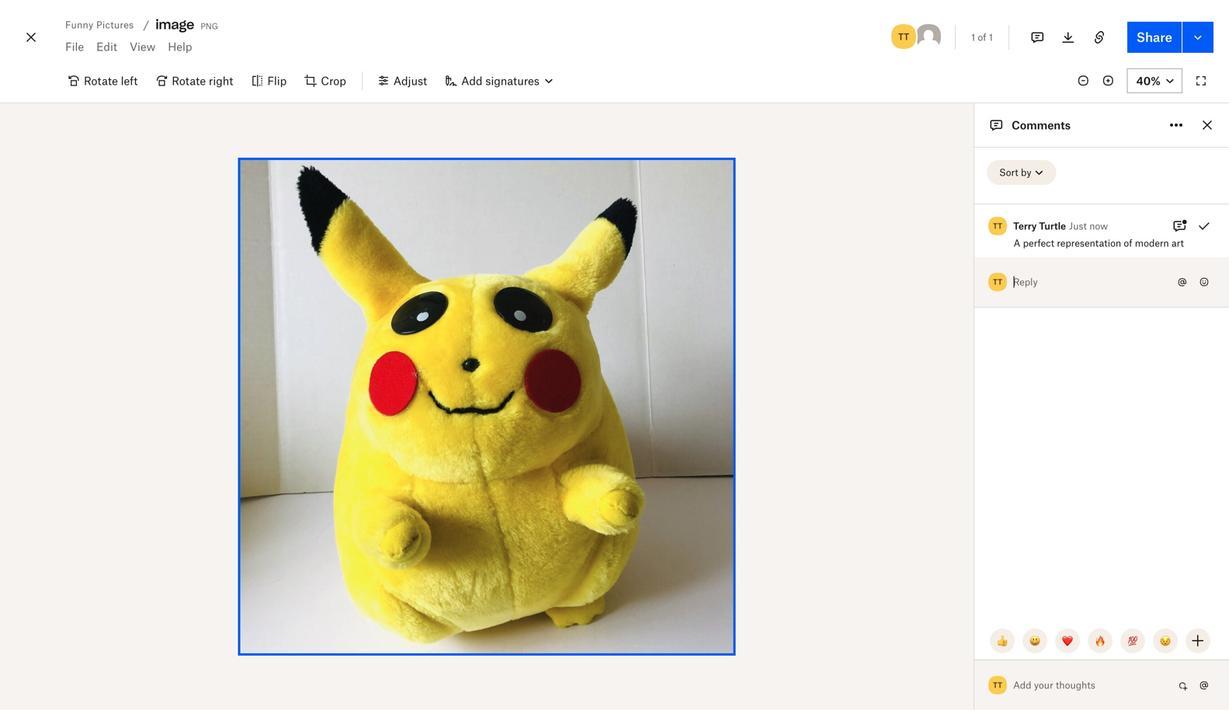 Task type: vqa. For each thing, say whether or not it's contained in the screenshot.
TT
yes



Task type: describe. For each thing, give the bounding box(es) containing it.
/ image png
[[143, 17, 218, 33]]

2 1 from the left
[[990, 31, 994, 43]]

funny pictures button
[[59, 16, 140, 34]]

left
[[121, 74, 138, 87]]

share button
[[1128, 22, 1182, 53]]

rotate right button
[[147, 68, 243, 93]]

edit
[[96, 40, 117, 53]]

help
[[168, 40, 192, 53]]

Add your thoughts text field
[[1014, 673, 1174, 698]]

flip
[[268, 74, 287, 87]]

help button
[[162, 34, 198, 59]]

file button
[[59, 34, 90, 59]]

png
[[201, 18, 218, 31]]

Reply text field
[[1014, 270, 1174, 294]]

add your thoughts
[[1014, 679, 1096, 691]]

image
[[156, 17, 195, 33]]

💯 button
[[1121, 629, 1146, 653]]

rotate for rotate left
[[84, 74, 118, 87]]

representation
[[1058, 237, 1122, 249]]

turtle
[[1040, 220, 1067, 232]]

rotate right
[[172, 74, 233, 87]]

view button
[[124, 34, 162, 59]]

a perfect representation of modern art
[[1014, 237, 1185, 249]]

just
[[1070, 220, 1088, 232]]

add for add your thoughts
[[1014, 679, 1032, 691]]

rotate for rotate right
[[172, 74, 206, 87]]

😃
[[1030, 634, 1041, 648]]

tt inside button
[[899, 30, 910, 43]]

0 horizontal spatial of
[[978, 31, 987, 43]]

❤️
[[1063, 634, 1074, 648]]

sort
[[1000, 167, 1019, 178]]

tt button
[[890, 23, 918, 51]]

flip button
[[243, 68, 296, 93]]

view
[[130, 40, 156, 53]]

1 vertical spatial of
[[1125, 237, 1133, 249]]

funny pictures
[[65, 19, 134, 31]]

thoughts
[[1057, 679, 1096, 691]]

your
[[1035, 679, 1054, 691]]

add for add signatures
[[462, 74, 483, 87]]

crop
[[321, 74, 346, 87]]

40% button
[[1128, 68, 1183, 93]]

reply image
[[1014, 273, 1162, 291]]

art
[[1172, 237, 1185, 249]]

🔥 button
[[1088, 629, 1113, 653]]

sort by button
[[987, 160, 1057, 185]]

👍
[[998, 634, 1008, 648]]

terry
[[1014, 220, 1037, 232]]



Task type: locate. For each thing, give the bounding box(es) containing it.
add inside dropdown button
[[462, 74, 483, 87]]

1 horizontal spatial rotate
[[172, 74, 206, 87]]

add signatures
[[462, 74, 540, 87]]

share
[[1137, 30, 1173, 45]]

1
[[972, 31, 976, 43], [990, 31, 994, 43]]

pictures
[[96, 19, 134, 31]]

0 horizontal spatial rotate
[[84, 74, 118, 87]]

funny
[[65, 19, 94, 31]]

rotate
[[84, 74, 118, 87], [172, 74, 206, 87]]

rotate left left
[[84, 74, 118, 87]]

add signatures button
[[437, 68, 562, 93]]

of
[[978, 31, 987, 43], [1125, 237, 1133, 249]]

1 1 from the left
[[972, 31, 976, 43]]

💯
[[1128, 634, 1139, 648]]

0 horizontal spatial 1
[[972, 31, 976, 43]]

2 rotate from the left
[[172, 74, 206, 87]]

😃 button
[[1023, 629, 1048, 653]]

file
[[65, 40, 84, 53]]

1 horizontal spatial 1
[[990, 31, 994, 43]]

1 horizontal spatial of
[[1125, 237, 1133, 249]]

1 horizontal spatial add
[[1014, 679, 1032, 691]]

0 vertical spatial of
[[978, 31, 987, 43]]

signatures
[[486, 74, 540, 87]]

rotate left
[[84, 74, 138, 87]]

terry turtle just now
[[1014, 220, 1109, 232]]

close image
[[22, 25, 40, 50]]

perfect
[[1024, 237, 1055, 249]]

reply
[[1014, 276, 1038, 288]]

1 rotate from the left
[[84, 74, 118, 87]]

40%
[[1137, 74, 1162, 87]]

edit button
[[90, 34, 124, 59]]

0 vertical spatial add
[[462, 74, 483, 87]]

close right sidebar image
[[1199, 116, 1217, 134]]

right
[[209, 74, 233, 87]]

add left signatures
[[462, 74, 483, 87]]

0 horizontal spatial add
[[462, 74, 483, 87]]

❤️ button
[[1056, 629, 1081, 653]]

👍 button
[[991, 629, 1015, 653]]

comments
[[1012, 118, 1071, 132]]

add
[[462, 74, 483, 87], [1014, 679, 1032, 691]]

1 vertical spatial add
[[1014, 679, 1032, 691]]

modern
[[1136, 237, 1170, 249]]

🔥
[[1095, 634, 1106, 648]]

sort by
[[1000, 167, 1032, 178]]

/
[[143, 18, 149, 31]]

rotate left right
[[172, 74, 206, 87]]

adjust button
[[369, 68, 437, 93]]

crop button
[[296, 68, 356, 93]]

add left your
[[1014, 679, 1032, 691]]

a
[[1014, 237, 1021, 249]]

add your thoughts image
[[1014, 677, 1162, 694]]

rotate left button
[[59, 68, 147, 93]]

1 of 1
[[972, 31, 994, 43]]

😣
[[1161, 634, 1172, 648]]

😣 button
[[1154, 629, 1179, 653]]

by
[[1022, 167, 1032, 178]]

tt
[[899, 30, 910, 43], [994, 221, 1003, 231], [994, 277, 1003, 287], [994, 680, 1003, 690]]

now
[[1090, 220, 1109, 232]]

adjust
[[394, 74, 427, 87]]



